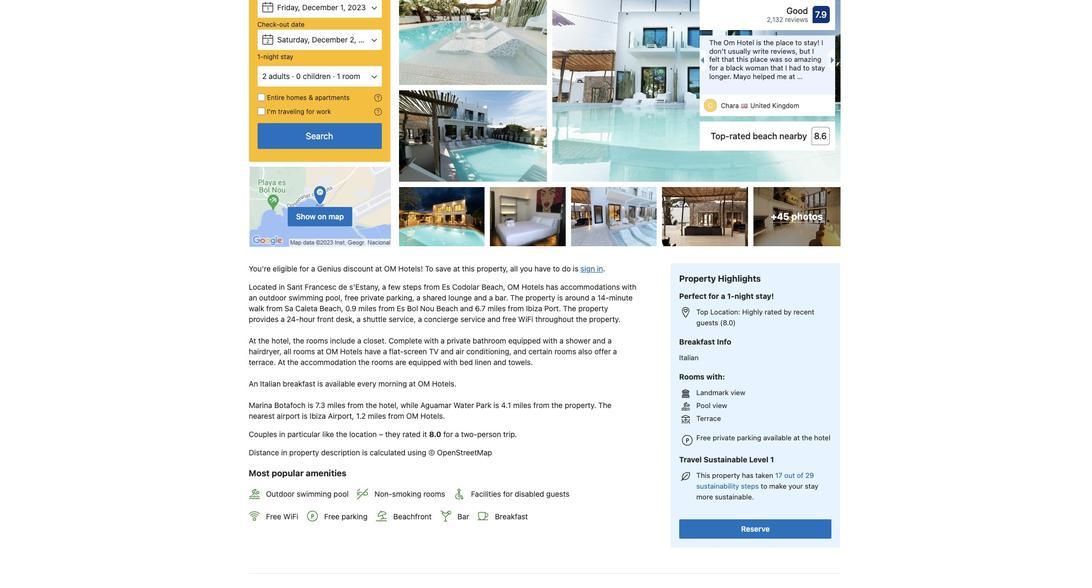 Task type: locate. For each thing, give the bounding box(es) containing it.
2023 right '2,'
[[358, 35, 377, 44]]

the up the hairdryer, on the left bottom of the page
[[258, 336, 269, 345]]

room
[[342, 72, 360, 81]]

0 horizontal spatial stay!
[[756, 291, 774, 301]]

ibiza down 7.3
[[310, 411, 326, 421]]

om up aguamar
[[418, 379, 430, 388]]

0 vertical spatial stay
[[281, 53, 293, 61]]

0 horizontal spatial available
[[325, 379, 355, 388]]

rated good element
[[705, 4, 808, 17]]

if you select this option, we'll show you popular business travel features like breakfast, wifi and free parking. image
[[374, 108, 382, 116], [374, 108, 382, 116]]

0 horizontal spatial this
[[462, 264, 475, 273]]

december left 1,
[[302, 3, 338, 12]]

0 vertical spatial rated
[[729, 131, 751, 141]]

this up mayo on the right top of page
[[736, 55, 748, 64]]

steps
[[403, 282, 422, 292], [741, 482, 759, 490]]

from
[[424, 282, 440, 292], [266, 304, 282, 313], [379, 304, 395, 313], [508, 304, 524, 313], [347, 401, 364, 410], [533, 401, 549, 410], [388, 411, 404, 421]]

0 vertical spatial 2023
[[348, 3, 366, 12]]

swimming up caleta
[[289, 293, 323, 302]]

from up shared
[[424, 282, 440, 292]]

1 vertical spatial have
[[365, 347, 381, 356]]

1 vertical spatial available
[[763, 434, 792, 442]]

steps down this property has taken
[[741, 482, 759, 490]]

0 horizontal spatial view
[[713, 401, 727, 410]]

0 horizontal spatial free
[[345, 293, 358, 302]]

0 vertical spatial guests
[[696, 318, 718, 327]]

has inside located in sant francesc de s'estany, a few steps from es codolar beach, om hotels has accommodations with an outdoor swimming pool, free private parking, a shared lounge and a bar. the property is around a 14-minute walk from sa caleta beach, 0.9 miles from es bol nou beach and 6.7 miles from ibiza port. the property provides a 24-hour front desk, a shuttle service, a concierge service and free wifi throughout the property. at the hotel, the rooms include a closet. complete with a private bathroom equipped with a shower and a hairdryer, all rooms at om hotels have a flat-screen tv and air conditioning, and certain rooms also offer a terrace. at the accommodation the rooms are equipped with bed linen and towels. an italian breakfast is available every morning at om hotels. marina botafoch is 7.3 miles from the hotel, while aguamar water park is 4.1 miles from the property. the nearest airport is ibiza airport, 1.2 miles from om hotels.
[[546, 282, 558, 292]]

rooms
[[679, 372, 704, 381]]

beach, down pool,
[[320, 304, 343, 313]]

sa
[[284, 304, 293, 313]]

entire homes & apartments
[[267, 94, 350, 102]]

1 vertical spatial 2
[[262, 72, 267, 81]]

this property has taken
[[696, 471, 775, 480]]

swimming
[[289, 293, 323, 302], [297, 490, 331, 499]]

1 vertical spatial 2023
[[358, 35, 377, 44]]

0 horizontal spatial breakfast
[[495, 512, 528, 521]]

0 vertical spatial 1
[[267, 6, 269, 12]]

equipped down tv
[[408, 358, 441, 367]]

the down the 24-
[[293, 336, 304, 345]]

1 horizontal spatial breakfast
[[679, 337, 715, 346]]

all right the hairdryer, on the left bottom of the page
[[284, 347, 291, 356]]

view right 'landmark'
[[731, 388, 745, 397]]

+45 photos link
[[753, 187, 840, 246]]

have down "closet."
[[365, 347, 381, 356]]

steps up parking,
[[403, 282, 422, 292]]

private
[[360, 293, 384, 302], [447, 336, 471, 345], [713, 434, 735, 442]]

0 horizontal spatial has
[[546, 282, 558, 292]]

1 horizontal spatial beach,
[[481, 282, 505, 292]]

property.
[[589, 315, 621, 324], [565, 401, 596, 410]]

from down while
[[388, 411, 404, 421]]

©
[[428, 448, 435, 457]]

perfect
[[679, 291, 707, 301]]

to down taken
[[761, 482, 767, 490]]

miles up 'airport,' at bottom
[[327, 401, 345, 410]]

from right 4.1
[[533, 401, 549, 410]]

in down airport
[[279, 430, 285, 439]]

service
[[460, 315, 485, 324]]

1 vertical spatial guests
[[546, 490, 569, 499]]

hotel
[[737, 38, 754, 47]]

italian inside located in sant francesc de s'estany, a few steps from es codolar beach, om hotels has accommodations with an outdoor swimming pool, free private parking, a shared lounge and a bar. the property is around a 14-minute walk from sa caleta beach, 0.9 miles from es bol nou beach and 6.7 miles from ibiza port. the property provides a 24-hour front desk, a shuttle service, a concierge service and free wifi throughout the property. at the hotel, the rooms include a closet. complete with a private bathroom equipped with a shower and a hairdryer, all rooms at om hotels have a flat-screen tv and air conditioning, and certain rooms also offer a terrace. at the accommodation the rooms are equipped with bed linen and towels. an italian breakfast is available every morning at om hotels. marina botafoch is 7.3 miles from the hotel, while aguamar water park is 4.1 miles from the property. the nearest airport is ibiza airport, 1.2 miles from om hotels.
[[260, 379, 281, 388]]

0 vertical spatial hotels
[[522, 282, 544, 292]]

&
[[309, 94, 313, 102]]

om
[[724, 38, 735, 47]]

facilities for disabled guests
[[471, 490, 569, 499]]

0 vertical spatial have
[[534, 264, 551, 273]]

a inside the om hotel is the place to stay! i don't usually write reviews, but i felt that this place was so amazing for a black woman that i had to stay longer. mayo helped me at …
[[720, 63, 724, 72]]

reserve
[[741, 524, 770, 533]]

for
[[709, 63, 718, 72], [306, 108, 315, 116], [299, 264, 309, 273], [708, 291, 719, 301], [443, 430, 453, 439], [503, 490, 513, 499]]

work
[[316, 108, 331, 116]]

search button
[[257, 123, 382, 149]]

to up "amazing" on the right top of page
[[795, 38, 802, 47]]

marina
[[249, 401, 272, 410]]

for right previous image
[[709, 63, 718, 72]]

0 horizontal spatial hotels
[[340, 347, 362, 356]]

7.9
[[815, 10, 827, 19]]

out left of
[[784, 471, 795, 480]]

1 horizontal spatial have
[[534, 264, 551, 273]]

free
[[345, 293, 358, 302], [502, 315, 516, 324]]

all
[[510, 264, 518, 273], [284, 347, 291, 356]]

1 vertical spatial this
[[462, 264, 475, 273]]

miles down bar.
[[488, 304, 506, 313]]

that left so
[[770, 63, 783, 72]]

do
[[562, 264, 571, 273]]

beach
[[753, 131, 777, 141]]

0 horizontal spatial italian
[[260, 379, 281, 388]]

night inside search section
[[263, 53, 279, 61]]

your
[[789, 482, 803, 490]]

free for free parking
[[324, 512, 339, 521]]

at left … at the right of the page
[[789, 72, 795, 80]]

top-rated beach nearby element
[[705, 130, 807, 143]]

breakfast left info
[[679, 337, 715, 346]]

1 vertical spatial december
[[312, 35, 348, 44]]

in inside located in sant francesc de s'estany, a few steps from es codolar beach, om hotels has accommodations with an outdoor swimming pool, free private parking, a shared lounge and a bar. the property is around a 14-minute walk from sa caleta beach, 0.9 miles from es bol nou beach and 6.7 miles from ibiza port. the property provides a 24-hour front desk, a shuttle service, a concierge service and free wifi throughout the property. at the hotel, the rooms include a closet. complete with a private bathroom equipped with a shower and a hairdryer, all rooms at om hotels have a flat-screen tv and air conditioning, and certain rooms also offer a terrace. at the accommodation the rooms are equipped with bed linen and towels. an italian breakfast is available every morning at om hotels. marina botafoch is 7.3 miles from the hotel, while aguamar water park is 4.1 miles from the property. the nearest airport is ibiza airport, 1.2 miles from om hotels.
[[279, 282, 285, 292]]

show on map
[[296, 212, 344, 221]]

are
[[395, 358, 406, 367]]

place left was
[[750, 55, 768, 64]]

parking down pool
[[342, 512, 367, 521]]

date
[[291, 20, 305, 29]]

at right discount
[[375, 264, 382, 273]]

0.9
[[345, 304, 356, 313]]

1 vertical spatial steps
[[741, 482, 759, 490]]

0 vertical spatial out
[[279, 20, 289, 29]]

closet.
[[363, 336, 387, 345]]

guests inside top location: highly rated by recent guests (8.0)
[[696, 318, 718, 327]]

the up was
[[763, 38, 774, 47]]

1 horizontal spatial 1
[[337, 72, 340, 81]]

top-rated beach nearby
[[711, 131, 807, 141]]

guests down top
[[696, 318, 718, 327]]

1- up location:
[[727, 291, 734, 301]]

you
[[520, 264, 532, 273]]

this
[[696, 471, 710, 480]]

codolar
[[452, 282, 479, 292]]

0 vertical spatial available
[[325, 379, 355, 388]]

is right do
[[573, 264, 578, 273]]

next image
[[831, 57, 837, 64]]

non-
[[374, 490, 392, 499]]

united kingdom
[[750, 102, 799, 110]]

out left date
[[279, 20, 289, 29]]

guests right disabled
[[546, 490, 569, 499]]

2 vertical spatial 1
[[770, 455, 774, 464]]

1 vertical spatial stay!
[[756, 291, 774, 301]]

private up sustainable
[[713, 434, 735, 442]]

1 vertical spatial stay
[[811, 63, 825, 72]]

parking
[[737, 434, 761, 442], [342, 512, 367, 521]]

es up shared
[[442, 282, 450, 292]]

1 horizontal spatial out
[[784, 471, 795, 480]]

1 vertical spatial all
[[284, 347, 291, 356]]

0 vertical spatial has
[[546, 282, 558, 292]]

0 horizontal spatial private
[[360, 293, 384, 302]]

2 horizontal spatial 1
[[770, 455, 774, 464]]

with up minute
[[622, 282, 636, 292]]

is right hotel
[[756, 38, 761, 47]]

0 horizontal spatial at
[[249, 336, 256, 345]]

1 vertical spatial wifi
[[283, 512, 298, 521]]

hotels. up aguamar
[[432, 379, 457, 388]]

2 horizontal spatial rated
[[765, 308, 782, 316]]

1 horizontal spatial equipped
[[508, 336, 541, 345]]

mayo
[[733, 72, 751, 80]]

disabled
[[515, 490, 544, 499]]

at inside the om hotel is the place to stay! i don't usually write reviews, but i felt that this place was so amazing for a black woman that i had to stay longer. mayo helped me at …
[[789, 72, 795, 80]]

the om hotel is the place to stay! i don't usually write reviews, but i felt that this place was so amazing for a black woman that i had to stay longer. mayo helped me at …
[[709, 38, 825, 80]]

pool
[[334, 490, 349, 499]]

0 vertical spatial view
[[731, 388, 745, 397]]

a left bar.
[[489, 293, 493, 302]]

beach, up bar.
[[481, 282, 505, 292]]

every
[[357, 379, 376, 388]]

a left few
[[382, 282, 386, 292]]

and down conditioning, in the left bottom of the page
[[493, 358, 506, 367]]

2 inside "dropdown button"
[[262, 72, 267, 81]]

terrace.
[[249, 358, 276, 367]]

1 vertical spatial free
[[502, 315, 516, 324]]

amazing
[[794, 55, 821, 64]]

8.6 element
[[811, 127, 830, 145]]

0 vertical spatial private
[[360, 293, 384, 302]]

december for saturday,
[[312, 35, 348, 44]]

available inside located in sant francesc de s'estany, a few steps from es codolar beach, om hotels has accommodations with an outdoor swimming pool, free private parking, a shared lounge and a bar. the property is around a 14-minute walk from sa caleta beach, 0.9 miles from es bol nou beach and 6.7 miles from ibiza port. the property provides a 24-hour front desk, a shuttle service, a concierge service and free wifi throughout the property. at the hotel, the rooms include a closet. complete with a private bathroom equipped with a shower and a hairdryer, all rooms at om hotels have a flat-screen tv and air conditioning, and certain rooms also offer a terrace. at the accommodation the rooms are equipped with bed linen and towels. an italian breakfast is available every morning at om hotels. marina botafoch is 7.3 miles from the hotel, while aguamar water park is 4.1 miles from the property. the nearest airport is ibiza airport, 1.2 miles from om hotels.
[[325, 379, 355, 388]]

0 vertical spatial free
[[345, 293, 358, 302]]

1 horizontal spatial that
[[770, 63, 783, 72]]

at up accommodation
[[317, 347, 324, 356]]

genius
[[317, 264, 341, 273]]

1 horizontal spatial ibiza
[[526, 304, 542, 313]]

1 vertical spatial has
[[742, 471, 753, 480]]

beach,
[[481, 282, 505, 292], [320, 304, 343, 313]]

1 horizontal spatial all
[[510, 264, 518, 273]]

es down parking,
[[397, 304, 405, 313]]

steps inside 17 out of 29 sustainability steps
[[741, 482, 759, 490]]

stay! up "amazing" on the right top of page
[[804, 38, 819, 47]]

at up the hairdryer, on the left bottom of the page
[[249, 336, 256, 345]]

save
[[435, 264, 451, 273]]

property
[[525, 293, 555, 302], [578, 304, 608, 313], [289, 448, 319, 457], [712, 471, 740, 480]]

1 vertical spatial hotels
[[340, 347, 362, 356]]

for down property highlights
[[708, 291, 719, 301]]

sant
[[287, 282, 303, 292]]

and left air
[[441, 347, 454, 356]]

equipped up certain
[[508, 336, 541, 345]]

italian up rooms
[[679, 353, 699, 362]]

at left 'hotel'
[[793, 434, 800, 442]]

for right 8.0
[[443, 430, 453, 439]]

0 vertical spatial equipped
[[508, 336, 541, 345]]

facilities
[[471, 490, 501, 499]]

1 inside "dropdown button"
[[337, 72, 340, 81]]

i
[[821, 38, 823, 47], [812, 47, 814, 55], [785, 63, 787, 72]]

2 vertical spatial private
[[713, 434, 735, 442]]

0 vertical spatial swimming
[[289, 293, 323, 302]]

1 vertical spatial night
[[734, 291, 754, 301]]

hotels down you
[[522, 282, 544, 292]]

1 vertical spatial place
[[750, 55, 768, 64]]

you're eligible for a genius discount at om hotels! to save at this property, all you have to do is sign in .
[[249, 264, 605, 273]]

hotel
[[814, 434, 830, 442]]

scored 7.9 element
[[812, 6, 830, 23]]

is
[[756, 38, 761, 47], [573, 264, 578, 273], [557, 293, 563, 302], [317, 379, 323, 388], [308, 401, 313, 410], [493, 401, 499, 410], [302, 411, 308, 421], [362, 448, 368, 457]]

1 horizontal spatial view
[[731, 388, 745, 397]]

for inside the om hotel is the place to stay! i don't usually write reviews, but i felt that this place was so amazing for a black woman that i had to stay longer. mayo helped me at …
[[709, 63, 718, 72]]

saturday, december 2, 2023
[[277, 35, 377, 44]]

view
[[731, 388, 745, 397], [713, 401, 727, 410]]

black
[[726, 63, 743, 72]]

botafoch
[[274, 401, 306, 410]]

stay inside search section
[[281, 53, 293, 61]]

free up 0.9
[[345, 293, 358, 302]]

caleta
[[295, 304, 317, 313]]

1 left room
[[337, 72, 340, 81]]

distance
[[249, 448, 279, 457]]

sustainable
[[704, 455, 747, 464]]

1 horizontal spatial stay!
[[804, 38, 819, 47]]

2023 right 1,
[[348, 3, 366, 12]]

1 horizontal spatial ·
[[333, 72, 335, 81]]

1 vertical spatial out
[[784, 471, 795, 480]]

in for couples in particular like the location – they rated it 8.0 for a two-person trip.
[[279, 430, 285, 439]]

available down accommodation
[[325, 379, 355, 388]]

1- inside search section
[[257, 53, 263, 61]]

rooms
[[306, 336, 328, 345], [293, 347, 315, 356], [554, 347, 576, 356], [372, 358, 393, 367], [423, 490, 445, 499]]

0 vertical spatial property.
[[589, 315, 621, 324]]

…
[[797, 72, 803, 80]]

1 right level
[[770, 455, 774, 464]]

in left sant
[[279, 282, 285, 292]]

rooms up accommodation
[[293, 347, 315, 356]]

1 horizontal spatial i
[[812, 47, 814, 55]]

rooms right smoking
[[423, 490, 445, 499]]

the inside the om hotel is the place to stay! i don't usually write reviews, but i felt that this place was so amazing for a black woman that i had to stay longer. mayo helped me at …
[[763, 38, 774, 47]]

stay!
[[804, 38, 819, 47], [756, 291, 774, 301]]

water
[[453, 401, 474, 410]]

0 horizontal spatial out
[[279, 20, 289, 29]]

out inside search section
[[279, 20, 289, 29]]

0 horizontal spatial ·
[[292, 72, 294, 81]]

for left work
[[306, 108, 315, 116]]

is right breakfast at the bottom of the page
[[317, 379, 323, 388]]

0 vertical spatial 1-
[[257, 53, 263, 61]]

view for pool view
[[713, 401, 727, 410]]

felt
[[709, 55, 720, 64]]

throughout
[[535, 315, 574, 324]]

out for 17
[[784, 471, 795, 480]]

traveling
[[278, 108, 304, 116]]

1 horizontal spatial parking
[[737, 434, 761, 442]]

rated left it
[[402, 430, 421, 439]]

is inside the om hotel is the place to stay! i don't usually write reviews, but i felt that this place was so amazing for a black woman that i had to stay longer. mayo helped me at …
[[756, 38, 761, 47]]

the up 1.2
[[366, 401, 377, 410]]

at right terrace.
[[278, 358, 285, 367]]

0 vertical spatial steps
[[403, 282, 422, 292]]

stay! up highly
[[756, 291, 774, 301]]

is right airport
[[302, 411, 308, 421]]

1 vertical spatial view
[[713, 401, 727, 410]]

0 horizontal spatial equipped
[[408, 358, 441, 367]]

with:
[[706, 372, 725, 381]]

breakfast for breakfast info
[[679, 337, 715, 346]]

hotels.
[[432, 379, 457, 388], [421, 411, 445, 421]]

desk,
[[336, 315, 355, 324]]

1 horizontal spatial place
[[776, 38, 793, 47]]

2 vertical spatial stay
[[805, 482, 818, 490]]

search
[[306, 131, 333, 141]]

has up port.
[[546, 282, 558, 292]]

this inside the om hotel is the place to stay! i don't usually write reviews, but i felt that this place was so amazing for a black woman that i had to stay longer. mayo helped me at …
[[736, 55, 748, 64]]

the right 4.1
[[551, 401, 563, 410]]

1- down check-
[[257, 53, 263, 61]]

breakfast for breakfast
[[495, 512, 528, 521]]

0 horizontal spatial have
[[365, 347, 381, 356]]

0 horizontal spatial free
[[266, 512, 281, 521]]

1 horizontal spatial night
[[734, 291, 754, 301]]

0 vertical spatial at
[[249, 336, 256, 345]]

0 vertical spatial italian
[[679, 353, 699, 362]]

0 horizontal spatial hotel,
[[271, 336, 291, 345]]

the inside the om hotel is the place to stay! i don't usually write reviews, but i felt that this place was so amazing for a black woman that i had to stay longer. mayo helped me at …
[[709, 38, 722, 47]]

swimming down the amenities
[[297, 490, 331, 499]]

out inside 17 out of 29 sustainability steps
[[784, 471, 795, 480]]

in right sign
[[597, 264, 603, 273]]

0 vertical spatial breakfast
[[679, 337, 715, 346]]

in for located in sant francesc de s'estany, a few steps from es codolar beach, om hotels has accommodations with an outdoor swimming pool, free private parking, a shared lounge and a bar. the property is around a 14-minute walk from sa caleta beach, 0.9 miles from es bol nou beach and 6.7 miles from ibiza port. the property provides a 24-hour front desk, a shuttle service, a concierge service and free wifi throughout the property. at the hotel, the rooms include a closet. complete with a private bathroom equipped with a shower and a hairdryer, all rooms at om hotels have a flat-screen tv and air conditioning, and certain rooms also offer a terrace. at the accommodation the rooms are equipped with bed linen and towels. an italian breakfast is available every morning at om hotels. marina botafoch is 7.3 miles from the hotel, while aguamar water park is 4.1 miles from the property. the nearest airport is ibiza airport, 1.2 miles from om hotels.
[[279, 282, 285, 292]]

0 vertical spatial night
[[263, 53, 279, 61]]

in right distance
[[281, 448, 287, 457]]

0 horizontal spatial wifi
[[283, 512, 298, 521]]

private down s'estany,
[[360, 293, 384, 302]]

0 horizontal spatial beach,
[[320, 304, 343, 313]]

in
[[597, 264, 603, 273], [279, 282, 285, 292], [279, 430, 285, 439], [281, 448, 287, 457]]

1 horizontal spatial guests
[[696, 318, 718, 327]]

0 vertical spatial all
[[510, 264, 518, 273]]

to
[[795, 38, 802, 47], [803, 63, 810, 72], [553, 264, 560, 273], [761, 482, 767, 490]]

1 horizontal spatial steps
[[741, 482, 759, 490]]

1 horizontal spatial 1-
[[727, 291, 734, 301]]



Task type: vqa. For each thing, say whether or not it's contained in the screenshot.
lounge
yes



Task type: describe. For each thing, give the bounding box(es) containing it.
out for check-
[[279, 20, 289, 29]]

pool
[[696, 401, 711, 410]]

chara
[[721, 102, 739, 110]]

sign
[[580, 264, 595, 273]]

me
[[777, 72, 787, 80]]

all inside located in sant francesc de s'estany, a few steps from es codolar beach, om hotels has accommodations with an outdoor swimming pool, free private parking, a shared lounge and a bar. the property is around a 14-minute walk from sa caleta beach, 0.9 miles from es bol nou beach and 6.7 miles from ibiza port. the property provides a 24-hour front desk, a shuttle service, a concierge service and free wifi throughout the property. at the hotel, the rooms include a closet. complete with a private bathroom equipped with a shower and a hairdryer, all rooms at om hotels have a flat-screen tv and air conditioning, and certain rooms also offer a terrace. at the accommodation the rooms are equipped with bed linen and towels. an italian breakfast is available every morning at om hotels. marina botafoch is 7.3 miles from the hotel, while aguamar water park is 4.1 miles from the property. the nearest airport is ibiza airport, 1.2 miles from om hotels.
[[284, 347, 291, 356]]

0 horizontal spatial guests
[[546, 490, 569, 499]]

located
[[249, 282, 277, 292]]

a down concierge
[[441, 336, 445, 345]]

2 horizontal spatial private
[[713, 434, 735, 442]]

it
[[423, 430, 427, 439]]

had
[[789, 63, 801, 72]]

a left shower
[[559, 336, 563, 345]]

apartments
[[315, 94, 350, 102]]

free private parking available at the hotel
[[696, 434, 830, 442]]

rated inside top location: highly rated by recent guests (8.0)
[[765, 308, 782, 316]]

view for landmark view
[[731, 388, 745, 397]]

adults
[[269, 72, 290, 81]]

for inside search section
[[306, 108, 315, 116]]

miles up "shuttle"
[[358, 304, 376, 313]]

bar
[[457, 512, 469, 521]]

wifi inside located in sant francesc de s'estany, a few steps from es codolar beach, om hotels has accommodations with an outdoor swimming pool, free private parking, a shared lounge and a bar. the property is around a 14-minute walk from sa caleta beach, 0.9 miles from es bol nou beach and 6.7 miles from ibiza port. the property provides a 24-hour front desk, a shuttle service, a concierge service and free wifi throughout the property. at the hotel, the rooms include a closet. complete with a private bathroom equipped with a shower and a hairdryer, all rooms at om hotels have a flat-screen tv and air conditioning, and certain rooms also offer a terrace. at the accommodation the rooms are equipped with bed linen and towels. an italian breakfast is available every morning at om hotels. marina botafoch is 7.3 miles from the hotel, while aguamar water park is 4.1 miles from the property. the nearest airport is ibiza airport, 1.2 miles from om hotels.
[[518, 315, 533, 324]]

1 vertical spatial equipped
[[408, 358, 441, 367]]

person
[[477, 430, 501, 439]]

property,
[[477, 264, 508, 273]]

is down location
[[362, 448, 368, 457]]

1 horizontal spatial has
[[742, 471, 753, 480]]

calculated
[[370, 448, 406, 457]]

0 horizontal spatial es
[[397, 304, 405, 313]]

1 vertical spatial hotels.
[[421, 411, 445, 421]]

rooms down flat-
[[372, 358, 393, 367]]

good
[[786, 6, 808, 16]]

distance in property description is calculated using © openstreetmap
[[249, 448, 492, 457]]

reserve button
[[679, 519, 832, 539]]

1 vertical spatial property.
[[565, 401, 596, 410]]

(8.0)
[[720, 318, 736, 327]]

longer.
[[709, 72, 731, 80]]

1 vertical spatial swimming
[[297, 490, 331, 499]]

stay inside to make your stay more sustainable.
[[805, 482, 818, 490]]

photos
[[791, 211, 823, 222]]

0 horizontal spatial i
[[785, 63, 787, 72]]

terrace
[[696, 414, 721, 423]]

towels.
[[508, 358, 533, 367]]

particular
[[287, 430, 320, 439]]

stay! inside the om hotel is the place to stay! i don't usually write reviews, but i felt that this place was so amazing for a black woman that i had to stay longer. mayo helped me at …
[[804, 38, 819, 47]]

0 vertical spatial es
[[442, 282, 450, 292]]

so
[[784, 55, 792, 64]]

a left the 24-
[[281, 315, 285, 324]]

discount
[[343, 264, 373, 273]]

2,
[[350, 35, 356, 44]]

airport,
[[328, 411, 354, 421]]

1 vertical spatial hotel,
[[379, 401, 398, 410]]

a left "closet."
[[357, 336, 361, 345]]

17 out of 29 sustainability steps link
[[696, 471, 814, 490]]

1 vertical spatial ibiza
[[310, 411, 326, 421]]

14-
[[597, 293, 609, 302]]

the up "every"
[[358, 358, 370, 367]]

1 horizontal spatial free
[[502, 315, 516, 324]]

most popular amenities
[[249, 468, 346, 478]]

om up few
[[384, 264, 396, 273]]

a up bol
[[416, 293, 421, 302]]

united
[[750, 102, 770, 110]]

concierge
[[424, 315, 458, 324]]

helped
[[753, 72, 775, 80]]

0 vertical spatial place
[[776, 38, 793, 47]]

the up shower
[[576, 315, 587, 324]]

1 horizontal spatial at
[[278, 358, 285, 367]]

december for friday,
[[302, 3, 338, 12]]

in for distance in property description is calculated using © openstreetmap
[[281, 448, 287, 457]]

entire
[[267, 94, 285, 102]]

with up certain
[[543, 336, 557, 345]]

outdoor
[[259, 293, 286, 302]]

a right desk,
[[357, 315, 361, 324]]

bed
[[460, 358, 473, 367]]

–
[[379, 430, 383, 439]]

2 for 2 adults · 0 children · 1 room
[[262, 72, 267, 81]]

hotels!
[[398, 264, 423, 273]]

2 · from the left
[[333, 72, 335, 81]]

and up towels.
[[513, 347, 526, 356]]

to right … at the right of the page
[[803, 63, 810, 72]]

free parking
[[324, 512, 367, 521]]

non-smoking rooms
[[374, 490, 445, 499]]

from up "shuttle"
[[379, 304, 395, 313]]

free wifi
[[266, 512, 298, 521]]

previous image
[[697, 57, 704, 64]]

children
[[303, 72, 331, 81]]

at right morning
[[409, 379, 416, 388]]

from down outdoor
[[266, 304, 282, 313]]

0
[[296, 72, 301, 81]]

make
[[769, 482, 787, 490]]

0 horizontal spatial place
[[750, 55, 768, 64]]

0 vertical spatial beach,
[[481, 282, 505, 292]]

miles right 4.1
[[513, 401, 531, 410]]

1 · from the left
[[292, 72, 294, 81]]

shared
[[423, 293, 446, 302]]

search section
[[244, 0, 394, 247]]

1 horizontal spatial private
[[447, 336, 471, 345]]

certain
[[528, 347, 552, 356]]

aguamar
[[420, 401, 451, 410]]

free for free private parking available at the hotel
[[696, 434, 711, 442]]

usually
[[728, 47, 751, 55]]

we'll show you stays where you can have the entire place to yourself image
[[374, 94, 382, 102]]

om down while
[[406, 411, 418, 421]]

is up port.
[[557, 293, 563, 302]]

a up offer
[[608, 336, 612, 345]]

property down 14-
[[578, 304, 608, 313]]

0 vertical spatial hotels.
[[432, 379, 457, 388]]

2023 for friday, december 1, 2023
[[348, 3, 366, 12]]

i'm traveling for work
[[267, 108, 331, 116]]

pool,
[[325, 293, 343, 302]]

an
[[249, 379, 258, 388]]

reviews
[[785, 16, 808, 24]]

from up 1.2
[[347, 401, 364, 410]]

steps inside located in sant francesc de s'estany, a few steps from es codolar beach, om hotels has accommodations with an outdoor swimming pool, free private parking, a shared lounge and a bar. the property is around a 14-minute walk from sa caleta beach, 0.9 miles from es bol nou beach and 6.7 miles from ibiza port. the property provides a 24-hour front desk, a shuttle service, a concierge service and free wifi throughout the property. at the hotel, the rooms include a closet. complete with a private bathroom equipped with a shower and a hairdryer, all rooms at om hotels have a flat-screen tv and air conditioning, and certain rooms also offer a terrace. at the accommodation the rooms are equipped with bed linen and towels. an italian breakfast is available every morning at om hotels. marina botafoch is 7.3 miles from the hotel, while aguamar water park is 4.1 miles from the property. the nearest airport is ibiza airport, 1.2 miles from om hotels.
[[403, 282, 422, 292]]

shower
[[566, 336, 591, 345]]

we'll show you stays where you can have the entire place to yourself image
[[374, 94, 382, 102]]

a right offer
[[613, 347, 617, 356]]

1 horizontal spatial rated
[[729, 131, 751, 141]]

an
[[249, 293, 257, 302]]

2 vertical spatial rated
[[402, 430, 421, 439]]

2 adults · 0 children · 1 room button
[[257, 66, 382, 87]]

om up accommodation
[[326, 347, 338, 356]]

free for free wifi
[[266, 512, 281, 521]]

2 for 2
[[266, 38, 269, 44]]

reviews,
[[771, 47, 797, 55]]

for right eligible
[[299, 264, 309, 273]]

friday, december 1, 2023
[[277, 3, 366, 12]]

0 horizontal spatial that
[[722, 55, 734, 64]]

landmark view
[[696, 388, 745, 397]]

for left disabled
[[503, 490, 513, 499]]

1 horizontal spatial italian
[[679, 353, 699, 362]]

1 horizontal spatial hotels
[[522, 282, 544, 292]]

swimming inside located in sant francesc de s'estany, a few steps from es codolar beach, om hotels has accommodations with an outdoor swimming pool, free private parking, a shared lounge and a bar. the property is around a 14-minute walk from sa caleta beach, 0.9 miles from es bol nou beach and 6.7 miles from ibiza port. the property provides a 24-hour front desk, a shuttle service, a concierge service and free wifi throughout the property. at the hotel, the rooms include a closet. complete with a private bathroom equipped with a shower and a hairdryer, all rooms at om hotels have a flat-screen tv and air conditioning, and certain rooms also offer a terrace. at the accommodation the rooms are equipped with bed linen and towels. an italian breakfast is available every morning at om hotels. marina botafoch is 7.3 miles from the hotel, while aguamar water park is 4.1 miles from the property. the nearest airport is ibiza airport, 1.2 miles from om hotels.
[[289, 293, 323, 302]]

to left do
[[553, 264, 560, 273]]

miles right 1.2
[[368, 411, 386, 421]]

1 vertical spatial parking
[[342, 512, 367, 521]]

8.0
[[429, 430, 441, 439]]

a left genius
[[311, 264, 315, 273]]

a down nou
[[418, 315, 422, 324]]

a left 14-
[[591, 293, 595, 302]]

linen
[[475, 358, 491, 367]]

property up sustainability
[[712, 471, 740, 480]]

the left 'hotel'
[[802, 434, 812, 442]]

rooms with:
[[679, 372, 725, 381]]

2 horizontal spatial i
[[821, 38, 823, 47]]

a left two-
[[455, 430, 459, 439]]

+45 photos
[[771, 211, 823, 222]]

stay inside the om hotel is the place to stay! i don't usually write reviews, but i felt that this place was so amazing for a black woman that i had to stay longer. mayo helped me at …
[[811, 63, 825, 72]]

and right service
[[487, 315, 500, 324]]

around
[[565, 293, 589, 302]]

like
[[322, 430, 334, 439]]

and up offer
[[593, 336, 606, 345]]

nearest
[[249, 411, 275, 421]]

om up bar.
[[507, 282, 520, 292]]

shuttle
[[363, 315, 387, 324]]

with up tv
[[424, 336, 439, 345]]

is left 7.3
[[308, 401, 313, 410]]

kingdom
[[772, 102, 799, 110]]

more
[[696, 493, 713, 501]]

at right save
[[453, 264, 460, 273]]

0 vertical spatial ibiza
[[526, 304, 542, 313]]

have inside located in sant francesc de s'estany, a few steps from es codolar beach, om hotels has accommodations with an outdoor swimming pool, free private parking, a shared lounge and a bar. the property is around a 14-minute walk from sa caleta beach, 0.9 miles from es bol nou beach and 6.7 miles from ibiza port. the property provides a 24-hour front desk, a shuttle service, a concierge service and free wifi throughout the property. at the hotel, the rooms include a closet. complete with a private bathroom equipped with a shower and a hairdryer, all rooms at om hotels have a flat-screen tv and air conditioning, and certain rooms also offer a terrace. at the accommodation the rooms are equipped with bed linen and towels. an italian breakfast is available every morning at om hotels. marina botafoch is 7.3 miles from the hotel, while aguamar water park is 4.1 miles from the property. the nearest airport is ibiza airport, 1.2 miles from om hotels.
[[365, 347, 381, 356]]

8.6
[[814, 131, 827, 141]]

and up 6.7
[[474, 293, 487, 302]]

hairdryer,
[[249, 347, 282, 356]]

also
[[578, 347, 592, 356]]

to inside to make your stay more sustainable.
[[761, 482, 767, 490]]

the up breakfast at the bottom of the page
[[287, 358, 298, 367]]

outdoor
[[266, 490, 295, 499]]

rooms down front at bottom
[[306, 336, 328, 345]]

de
[[338, 282, 347, 292]]

2023 for saturday, december 2, 2023
[[358, 35, 377, 44]]

with down air
[[443, 358, 458, 367]]

is left 4.1
[[493, 401, 499, 410]]

screen
[[404, 347, 427, 356]]

good 2,132 reviews
[[767, 6, 808, 24]]

0 vertical spatial hotel,
[[271, 336, 291, 345]]

level
[[749, 455, 768, 464]]

the right like
[[336, 430, 347, 439]]

from down bar.
[[508, 304, 524, 313]]

property up port.
[[525, 293, 555, 302]]

popular
[[272, 468, 304, 478]]

property down particular
[[289, 448, 319, 457]]

a up location:
[[721, 291, 725, 301]]

walk
[[249, 304, 264, 313]]

a left flat-
[[383, 347, 387, 356]]

and down lounge at bottom left
[[460, 304, 473, 313]]

rooms down shower
[[554, 347, 576, 356]]

travel sustainable level  1
[[679, 455, 774, 464]]

+45
[[771, 211, 789, 222]]

openstreetmap
[[437, 448, 492, 457]]



